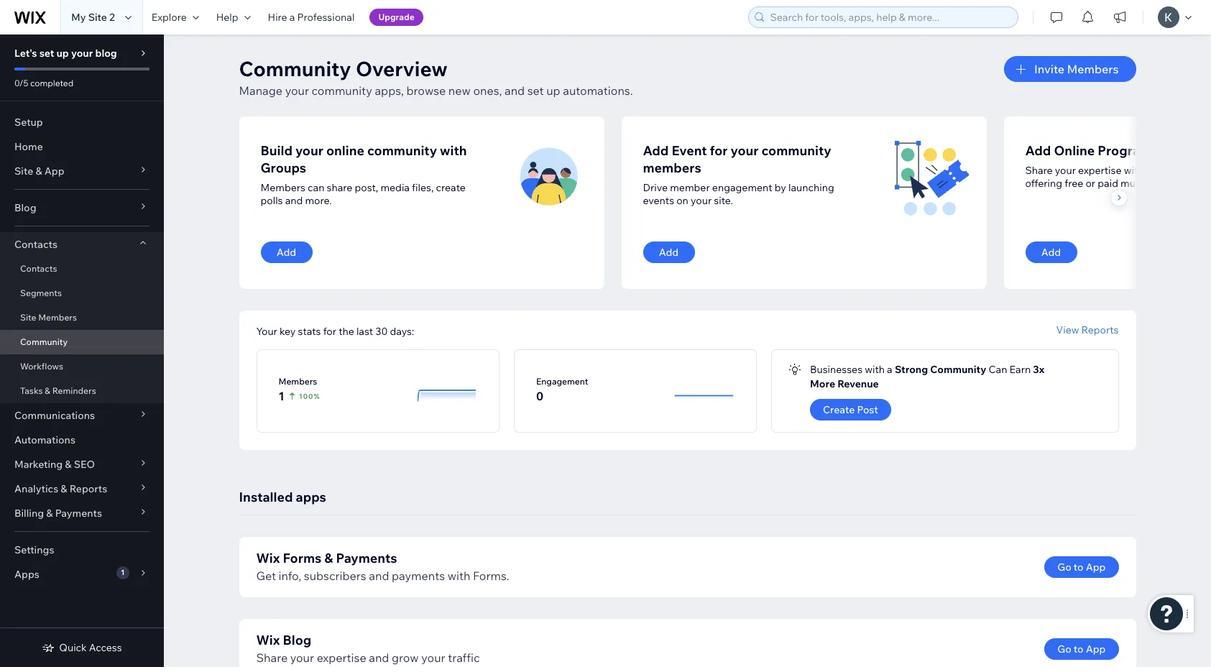 Task type: vqa. For each thing, say whether or not it's contained in the screenshot.
Community to the top
yes



Task type: describe. For each thing, give the bounding box(es) containing it.
go to app button for payments
[[1045, 556, 1119, 578]]

2
[[109, 11, 115, 24]]

seo
[[74, 458, 95, 471]]

sidebar element
[[0, 35, 164, 667]]

go to app for your
[[1058, 643, 1106, 656]]

blog inside popup button
[[14, 201, 36, 214]]

add for community
[[659, 246, 679, 259]]

0/5
[[14, 78, 28, 88]]

contacts button
[[0, 232, 164, 257]]

& for site
[[36, 165, 42, 178]]

& for analytics
[[61, 482, 67, 495]]

revenue
[[838, 377, 879, 390]]

community for add
[[762, 142, 832, 159]]

build your online community with groups members can share post, media files, create polls and more.
[[261, 142, 467, 207]]

days:
[[390, 325, 414, 338]]

set inside community overview manage your community apps, browse new ones, and set up automations.
[[528, 83, 544, 98]]

payments inside wix forms & payments get info, subscribers and payments with forms.
[[336, 550, 397, 567]]

your inside build your online community with groups members can share post, media files, create polls and more.
[[295, 142, 323, 159]]

settings
[[14, 544, 54, 556]]

invite
[[1035, 62, 1065, 76]]

blog button
[[0, 196, 164, 220]]

last
[[357, 325, 373, 338]]

30
[[376, 325, 388, 338]]

share inside add online programs app share your expertise with a wide audienc
[[1026, 164, 1053, 177]]

payments inside billing & payments dropdown button
[[55, 507, 102, 520]]

member
[[670, 181, 710, 194]]

set inside sidebar element
[[39, 47, 54, 60]]

add button for members
[[643, 242, 695, 263]]

more
[[810, 377, 835, 390]]

share
[[327, 181, 353, 194]]

stats
[[298, 325, 321, 338]]

home link
[[0, 134, 164, 159]]

& for marketing
[[65, 458, 72, 471]]

members
[[643, 160, 701, 176]]

members inside build your online community with groups members can share post, media files, create polls and more.
[[261, 181, 305, 194]]

ones,
[[473, 83, 502, 98]]

for inside add event for your community members drive member engagement by launching events on your site.
[[710, 142, 728, 159]]

hire a professional
[[268, 11, 355, 24]]

blog inside wix blog share your expertise and grow your traffic
[[283, 632, 312, 649]]

automations.
[[563, 83, 633, 98]]

apps
[[296, 489, 326, 505]]

tasks & reminders link
[[0, 379, 164, 403]]

tasks
[[20, 385, 43, 396]]

the
[[339, 325, 354, 338]]

create post button
[[810, 399, 891, 421]]

apps,
[[375, 83, 404, 98]]

quick
[[59, 641, 87, 654]]

site & app button
[[0, 159, 164, 183]]

your
[[256, 325, 277, 338]]

groups
[[261, 160, 306, 176]]

overview
[[356, 56, 448, 81]]

setup
[[14, 116, 43, 129]]

and inside build your online community with groups members can share post, media files, create polls and more.
[[285, 194, 303, 207]]

100%
[[299, 391, 320, 401]]

expertise inside add online programs app share your expertise with a wide audienc
[[1079, 164, 1122, 177]]

community for community overview manage your community apps, browse new ones, and set up automations.
[[239, 56, 351, 81]]

with up revenue
[[865, 363, 885, 376]]

wix forms & payments get info, subscribers and payments with forms.
[[256, 550, 510, 583]]

site.
[[714, 194, 733, 207]]

wix for wix blog
[[256, 632, 280, 649]]

3x more revenue
[[810, 363, 1045, 390]]

up inside community overview manage your community apps, browse new ones, and set up automations.
[[547, 83, 561, 98]]

help button
[[208, 0, 259, 35]]

add event for your community members drive member engagement by launching events on your site.
[[643, 142, 835, 207]]

marketing & seo button
[[0, 452, 164, 477]]

can
[[308, 181, 325, 194]]

members up the "100%"
[[279, 376, 317, 387]]

access
[[89, 641, 122, 654]]

forms.
[[473, 569, 510, 583]]

launching
[[789, 181, 835, 194]]

online
[[1054, 142, 1095, 159]]

create post
[[823, 403, 878, 416]]

apps
[[14, 568, 39, 581]]

drive
[[643, 181, 668, 194]]

segments
[[20, 288, 62, 298]]

site members link
[[0, 306, 164, 330]]

create
[[436, 181, 466, 194]]

reminders
[[52, 385, 96, 396]]

installed
[[239, 489, 293, 505]]

add button for your
[[1026, 242, 1077, 263]]

marketing
[[14, 458, 63, 471]]

upgrade button
[[370, 9, 423, 26]]

site for site & app
[[14, 165, 33, 178]]

invite members
[[1035, 62, 1119, 76]]

site members
[[20, 312, 77, 323]]

a inside add online programs app share your expertise with a wide audienc
[[1146, 164, 1152, 177]]

app inside add online programs app share your expertise with a wide audienc
[[1161, 142, 1188, 159]]

0 vertical spatial reports
[[1082, 324, 1119, 336]]

contacts for contacts popup button
[[14, 238, 58, 251]]

& inside wix forms & payments get info, subscribers and payments with forms.
[[325, 550, 333, 567]]

community inside build your online community with groups members can share post, media files, create polls and more.
[[367, 142, 437, 159]]

communications
[[14, 409, 95, 422]]

community for community
[[312, 83, 372, 98]]

upgrade
[[378, 12, 415, 22]]

browse
[[407, 83, 446, 98]]

workflows
[[20, 361, 63, 372]]

payments
[[392, 569, 445, 583]]

quick access
[[59, 641, 122, 654]]

my site 2
[[71, 11, 115, 24]]

community link
[[0, 330, 164, 354]]

go to app button for your
[[1045, 638, 1119, 660]]

reports inside popup button
[[70, 482, 107, 495]]

members inside invite members button
[[1067, 62, 1119, 76]]

add online programs app share your expertise with a wide audienc
[[1026, 142, 1211, 190]]

engagement
[[536, 376, 588, 387]]

1 for apps
[[121, 568, 125, 577]]

Search for tools, apps, help & more... field
[[766, 7, 1014, 27]]

explore
[[152, 11, 187, 24]]

invite members button
[[1004, 56, 1136, 82]]

my
[[71, 11, 86, 24]]

let's set up your blog
[[14, 47, 117, 60]]



Task type: locate. For each thing, give the bounding box(es) containing it.
and left grow
[[369, 651, 389, 665]]

community left apps,
[[312, 83, 372, 98]]

events
[[643, 194, 674, 207]]

create
[[823, 403, 855, 416]]

0 horizontal spatial add button
[[261, 242, 312, 263]]

reports right view
[[1082, 324, 1119, 336]]

0 vertical spatial go to app button
[[1045, 556, 1119, 578]]

expertise
[[1079, 164, 1122, 177], [317, 651, 366, 665]]

1 horizontal spatial add button
[[643, 242, 695, 263]]

segments link
[[0, 281, 164, 306]]

1 vertical spatial set
[[528, 83, 544, 98]]

community up media
[[367, 142, 437, 159]]

workflows link
[[0, 354, 164, 379]]

wide
[[1154, 164, 1176, 177]]

with inside build your online community with groups members can share post, media files, create polls and more.
[[440, 142, 467, 159]]

set right let's at the left of page
[[39, 47, 54, 60]]

view reports
[[1056, 324, 1119, 336]]

2 horizontal spatial add button
[[1026, 242, 1077, 263]]

0 vertical spatial 1
[[279, 389, 284, 403]]

1 down settings link
[[121, 568, 125, 577]]

& inside billing & payments dropdown button
[[46, 507, 53, 520]]

for
[[710, 142, 728, 159], [323, 325, 336, 338]]

community inside sidebar element
[[20, 336, 68, 347]]

view
[[1056, 324, 1079, 336]]

& up subscribers
[[325, 550, 333, 567]]

1 horizontal spatial set
[[528, 83, 544, 98]]

& up the billing & payments
[[61, 482, 67, 495]]

0 horizontal spatial up
[[56, 47, 69, 60]]

site for site members
[[20, 312, 36, 323]]

add inside add event for your community members drive member engagement by launching events on your site.
[[643, 142, 669, 159]]

2 add button from the left
[[643, 242, 695, 263]]

list containing build your online community with groups
[[239, 116, 1211, 289]]

key
[[280, 325, 296, 338]]

by
[[775, 181, 786, 194]]

info,
[[279, 569, 301, 583]]

get
[[256, 569, 276, 583]]

0 vertical spatial up
[[56, 47, 69, 60]]

polls
[[261, 194, 283, 207]]

with left forms.
[[448, 569, 471, 583]]

0 horizontal spatial a
[[290, 11, 295, 24]]

add button for groups
[[261, 242, 312, 263]]

go for your
[[1058, 643, 1072, 656]]

2 vertical spatial community
[[931, 363, 987, 376]]

subscribers
[[304, 569, 366, 583]]

3x
[[1033, 363, 1045, 376]]

let's
[[14, 47, 37, 60]]

1 vertical spatial community
[[20, 336, 68, 347]]

& inside the analytics & reports popup button
[[61, 482, 67, 495]]

view reports link
[[1056, 324, 1119, 336]]

site left 2
[[88, 11, 107, 24]]

contacts for contacts link
[[20, 263, 57, 274]]

wix up get
[[256, 550, 280, 567]]

grow
[[392, 651, 419, 665]]

0 vertical spatial go to app
[[1058, 561, 1106, 574]]

1 horizontal spatial blog
[[283, 632, 312, 649]]

with inside add online programs app share your expertise with a wide audienc
[[1124, 164, 1144, 177]]

new
[[449, 83, 471, 98]]

0 vertical spatial set
[[39, 47, 54, 60]]

strong
[[895, 363, 928, 376]]

contacts inside popup button
[[14, 238, 58, 251]]

your
[[71, 47, 93, 60], [285, 83, 309, 98], [295, 142, 323, 159], [731, 142, 759, 159], [1055, 164, 1076, 177], [691, 194, 712, 207], [290, 651, 314, 665], [421, 651, 445, 665]]

site & app
[[14, 165, 64, 178]]

automations
[[14, 434, 75, 446]]

to for your
[[1074, 643, 1084, 656]]

1 wix from the top
[[256, 550, 280, 567]]

1 vertical spatial share
[[256, 651, 288, 665]]

billing & payments button
[[0, 501, 164, 526]]

& inside tasks & reminders link
[[45, 385, 50, 396]]

wix inside wix forms & payments get info, subscribers and payments with forms.
[[256, 550, 280, 567]]

1 horizontal spatial reports
[[1082, 324, 1119, 336]]

wix down get
[[256, 632, 280, 649]]

1 vertical spatial for
[[323, 325, 336, 338]]

1 horizontal spatial community
[[239, 56, 351, 81]]

2 vertical spatial site
[[20, 312, 36, 323]]

setup link
[[0, 110, 164, 134]]

0 vertical spatial for
[[710, 142, 728, 159]]

1 for members
[[279, 389, 284, 403]]

blog
[[95, 47, 117, 60]]

add for with
[[277, 246, 296, 259]]

1 vertical spatial go
[[1058, 643, 1072, 656]]

with
[[440, 142, 467, 159], [1124, 164, 1144, 177], [865, 363, 885, 376], [448, 569, 471, 583]]

wix inside wix blog share your expertise and grow your traffic
[[256, 632, 280, 649]]

site down segments at left
[[20, 312, 36, 323]]

1 horizontal spatial up
[[547, 83, 561, 98]]

1 left the "100%"
[[279, 389, 284, 403]]

media
[[381, 181, 410, 194]]

billing & payments
[[14, 507, 102, 520]]

1 inside sidebar element
[[121, 568, 125, 577]]

& right the "tasks" on the bottom left of the page
[[45, 385, 50, 396]]

build
[[261, 142, 293, 159]]

wix blog share your expertise and grow your traffic
[[256, 632, 480, 665]]

share inside wix blog share your expertise and grow your traffic
[[256, 651, 288, 665]]

community inside community overview manage your community apps, browse new ones, and set up automations.
[[239, 56, 351, 81]]

share
[[1026, 164, 1053, 177], [256, 651, 288, 665]]

0 horizontal spatial for
[[323, 325, 336, 338]]

set
[[39, 47, 54, 60], [528, 83, 544, 98]]

0 vertical spatial go
[[1058, 561, 1072, 574]]

community
[[312, 83, 372, 98], [367, 142, 437, 159], [762, 142, 832, 159]]

settings link
[[0, 538, 164, 562]]

audienc
[[1179, 164, 1211, 177]]

blog down info,
[[283, 632, 312, 649]]

1 go to app button from the top
[[1045, 556, 1119, 578]]

expertise left grow
[[317, 651, 366, 665]]

2 go to app from the top
[[1058, 643, 1106, 656]]

1
[[279, 389, 284, 403], [121, 568, 125, 577]]

with up create
[[440, 142, 467, 159]]

community up workflows
[[20, 336, 68, 347]]

0 vertical spatial share
[[1026, 164, 1053, 177]]

list
[[239, 116, 1211, 289]]

reports down seo
[[70, 482, 107, 495]]

for right event
[[710, 142, 728, 159]]

0 vertical spatial a
[[290, 11, 295, 24]]

add for share
[[1042, 246, 1061, 259]]

to for payments
[[1074, 561, 1084, 574]]

1 vertical spatial to
[[1074, 643, 1084, 656]]

your inside sidebar element
[[71, 47, 93, 60]]

& right billing
[[46, 507, 53, 520]]

installed apps
[[239, 489, 326, 505]]

2 go to app button from the top
[[1045, 638, 1119, 660]]

and inside community overview manage your community apps, browse new ones, and set up automations.
[[505, 83, 525, 98]]

0 horizontal spatial expertise
[[317, 651, 366, 665]]

traffic
[[448, 651, 480, 665]]

and left payments in the bottom left of the page
[[369, 569, 389, 583]]

a inside hire a professional link
[[290, 11, 295, 24]]

members down segments at left
[[38, 312, 77, 323]]

help
[[216, 11, 238, 24]]

2 horizontal spatial a
[[1146, 164, 1152, 177]]

1 vertical spatial 1
[[121, 568, 125, 577]]

1 horizontal spatial a
[[887, 363, 893, 376]]

1 vertical spatial go to app
[[1058, 643, 1106, 656]]

for left the
[[323, 325, 336, 338]]

& inside marketing & seo popup button
[[65, 458, 72, 471]]

0 horizontal spatial set
[[39, 47, 54, 60]]

your inside community overview manage your community apps, browse new ones, and set up automations.
[[285, 83, 309, 98]]

0/5 completed
[[14, 78, 74, 88]]

& inside site & app popup button
[[36, 165, 42, 178]]

up up completed
[[56, 47, 69, 60]]

members right invite
[[1067, 62, 1119, 76]]

automations link
[[0, 428, 164, 452]]

your key stats for the last 30 days:
[[256, 325, 414, 338]]

wix
[[256, 550, 280, 567], [256, 632, 280, 649]]

marketing & seo
[[14, 458, 95, 471]]

0 vertical spatial wix
[[256, 550, 280, 567]]

on
[[677, 194, 689, 207]]

businesses
[[810, 363, 863, 376]]

0 horizontal spatial payments
[[55, 507, 102, 520]]

1 vertical spatial a
[[1146, 164, 1152, 177]]

1 vertical spatial go to app button
[[1045, 638, 1119, 660]]

professional
[[297, 11, 355, 24]]

post
[[857, 403, 878, 416]]

wix for wix forms & payments
[[256, 550, 280, 567]]

site inside popup button
[[14, 165, 33, 178]]

hire a professional link
[[259, 0, 363, 35]]

expertise inside wix blog share your expertise and grow your traffic
[[317, 651, 366, 665]]

1 vertical spatial wix
[[256, 632, 280, 649]]

reports
[[1082, 324, 1119, 336], [70, 482, 107, 495]]

1 vertical spatial up
[[547, 83, 561, 98]]

0
[[536, 389, 544, 403]]

& left seo
[[65, 458, 72, 471]]

1 horizontal spatial 1
[[279, 389, 284, 403]]

2 horizontal spatial community
[[931, 363, 987, 376]]

0 vertical spatial community
[[239, 56, 351, 81]]

1 vertical spatial payments
[[336, 550, 397, 567]]

community for community
[[20, 336, 68, 347]]

can
[[989, 363, 1008, 376]]

expertise down the online
[[1079, 164, 1122, 177]]

more.
[[305, 194, 332, 207]]

with inside wix forms & payments get info, subscribers and payments with forms.
[[448, 569, 471, 583]]

and right "ones,"
[[505, 83, 525, 98]]

go to app for payments
[[1058, 561, 1106, 574]]

1 vertical spatial blog
[[283, 632, 312, 649]]

go for payments
[[1058, 561, 1072, 574]]

a left strong
[[887, 363, 893, 376]]

1 go to app from the top
[[1058, 561, 1106, 574]]

analytics
[[14, 482, 58, 495]]

earn
[[1010, 363, 1031, 376]]

payments down the analytics & reports popup button
[[55, 507, 102, 520]]

0 vertical spatial payments
[[55, 507, 102, 520]]

1 horizontal spatial expertise
[[1079, 164, 1122, 177]]

payments up subscribers
[[336, 550, 397, 567]]

community left can at the bottom right
[[931, 363, 987, 376]]

1 horizontal spatial payments
[[336, 550, 397, 567]]

a
[[290, 11, 295, 24], [1146, 164, 1152, 177], [887, 363, 893, 376]]

members
[[1067, 62, 1119, 76], [261, 181, 305, 194], [38, 312, 77, 323], [279, 376, 317, 387]]

2 to from the top
[[1074, 643, 1084, 656]]

2 wix from the top
[[256, 632, 280, 649]]

community inside add event for your community members drive member engagement by launching events on your site.
[[762, 142, 832, 159]]

go
[[1058, 561, 1072, 574], [1058, 643, 1072, 656]]

home
[[14, 140, 43, 153]]

1 go from the top
[[1058, 561, 1072, 574]]

members down groups
[[261, 181, 305, 194]]

community inside community overview manage your community apps, browse new ones, and set up automations.
[[312, 83, 372, 98]]

set right "ones,"
[[528, 83, 544, 98]]

0 vertical spatial contacts
[[14, 238, 58, 251]]

0 horizontal spatial reports
[[70, 482, 107, 495]]

add button
[[261, 242, 312, 263], [643, 242, 695, 263], [1026, 242, 1077, 263]]

2 vertical spatial a
[[887, 363, 893, 376]]

1 horizontal spatial for
[[710, 142, 728, 159]]

go to app button
[[1045, 556, 1119, 578], [1045, 638, 1119, 660]]

community up 'manage'
[[239, 56, 351, 81]]

site down home at the top of page
[[14, 165, 33, 178]]

members inside site members link
[[38, 312, 77, 323]]

community overview manage your community apps, browse new ones, and set up automations.
[[239, 56, 633, 98]]

1 vertical spatial site
[[14, 165, 33, 178]]

and right polls
[[285, 194, 303, 207]]

and inside wix forms & payments get info, subscribers and payments with forms.
[[369, 569, 389, 583]]

online
[[326, 142, 365, 159]]

1 horizontal spatial share
[[1026, 164, 1053, 177]]

1 vertical spatial reports
[[70, 482, 107, 495]]

app inside popup button
[[44, 165, 64, 178]]

0 horizontal spatial 1
[[121, 568, 125, 577]]

up
[[56, 47, 69, 60], [547, 83, 561, 98]]

1 add button from the left
[[261, 242, 312, 263]]

0 vertical spatial to
[[1074, 561, 1084, 574]]

contacts link
[[0, 257, 164, 281]]

2 go from the top
[[1058, 643, 1072, 656]]

a right the hire
[[290, 11, 295, 24]]

up inside sidebar element
[[56, 47, 69, 60]]

& for billing
[[46, 507, 53, 520]]

community
[[239, 56, 351, 81], [20, 336, 68, 347], [931, 363, 987, 376]]

0 horizontal spatial share
[[256, 651, 288, 665]]

0 horizontal spatial community
[[20, 336, 68, 347]]

& for tasks
[[45, 385, 50, 396]]

1 vertical spatial expertise
[[317, 651, 366, 665]]

blog down 'site & app'
[[14, 201, 36, 214]]

0 vertical spatial site
[[88, 11, 107, 24]]

a left wide at top
[[1146, 164, 1152, 177]]

community up launching
[[762, 142, 832, 159]]

0 vertical spatial blog
[[14, 201, 36, 214]]

event
[[672, 142, 707, 159]]

1 vertical spatial contacts
[[20, 263, 57, 274]]

and inside wix blog share your expertise and grow your traffic
[[369, 651, 389, 665]]

your inside add online programs app share your expertise with a wide audienc
[[1055, 164, 1076, 177]]

0 vertical spatial expertise
[[1079, 164, 1122, 177]]

0 horizontal spatial blog
[[14, 201, 36, 214]]

up left automations.
[[547, 83, 561, 98]]

with down the programs
[[1124, 164, 1144, 177]]

& down home at the top of page
[[36, 165, 42, 178]]

add inside add online programs app share your expertise with a wide audienc
[[1026, 142, 1051, 159]]

programs
[[1098, 142, 1158, 159]]

and
[[505, 83, 525, 98], [285, 194, 303, 207], [369, 569, 389, 583], [369, 651, 389, 665]]

3 add button from the left
[[1026, 242, 1077, 263]]

1 to from the top
[[1074, 561, 1084, 574]]

manage
[[239, 83, 283, 98]]



